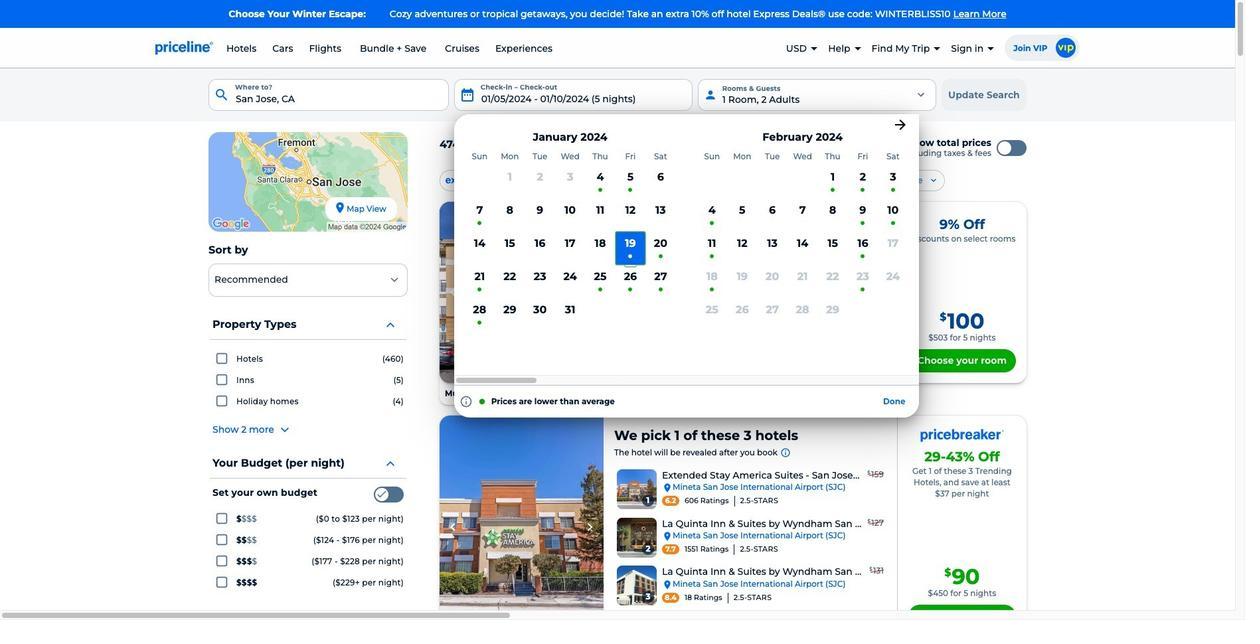 Task type: vqa. For each thing, say whether or not it's contained in the screenshot.
Show March 2024 icon
yes



Task type: locate. For each thing, give the bounding box(es) containing it.
0 vertical spatial photo carousel region
[[440, 202, 604, 383]]

expand image
[[928, 175, 939, 186]]

1 photo carousel region from the top
[[440, 202, 604, 383]]

priceline.com home image
[[155, 41, 213, 55]]

photo carousel region
[[440, 202, 604, 383], [440, 416, 604, 620]]

1 vertical spatial photo carousel region
[[440, 416, 604, 620]]

show march 2024 image
[[892, 117, 908, 133]]

None field
[[209, 79, 449, 111]]

2 photo carousel region from the top
[[440, 416, 604, 620]]

extended stay america premier suites - san jose - airport - promoted image
[[752, 252, 793, 262]]



Task type: describe. For each thing, give the bounding box(es) containing it.
navigation tip tooltip
[[459, 395, 615, 408]]

image image
[[440, 416, 604, 620]]

we pick 1 of these 3 hotels element
[[614, 426, 798, 445]]

City, address, landmark, or airport text field
[[209, 79, 449, 111]]

Check In - Check Out 01/05/2024 - 01/10/2024 (5 nights) button
[[454, 79, 693, 111]]

vip badge icon image
[[1056, 38, 1076, 58]]



